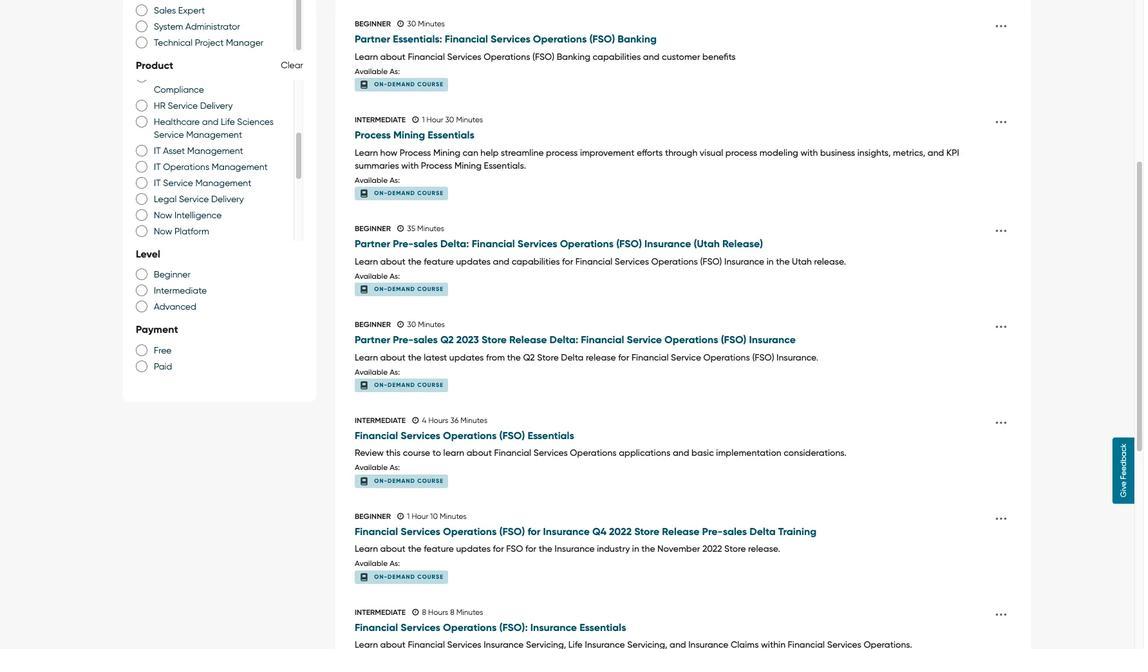 Task type: vqa. For each thing, say whether or not it's contained in the screenshot.


Task type: locate. For each thing, give the bounding box(es) containing it.
course
[[417, 80, 444, 87], [417, 189, 444, 196], [417, 285, 444, 292], [417, 381, 444, 388], [417, 477, 444, 484], [417, 573, 444, 580]]

it for it service management
[[154, 177, 161, 188]]

2 demand from the top
[[388, 189, 415, 196]]

sales inside partner pre-sales delta: financial services operations (fso) insurance (utah release) learn about the feature updates and capabilities for financial services operations (fso) insurance in the utah release.
[[414, 238, 438, 250]]

delta
[[561, 352, 584, 362], [750, 525, 776, 538]]

delivery for legal service delivery
[[211, 194, 244, 204]]

1 vertical spatial ... button
[[991, 503, 1012, 528]]

beginner
[[355, 19, 391, 28], [355, 224, 391, 233], [355, 320, 391, 329], [355, 512, 391, 521]]

course for financial services operations (fso) essentials
[[417, 477, 444, 484]]

1 vertical spatial pre-
[[393, 334, 414, 346]]

2 vertical spatial updates
[[456, 544, 491, 554]]

and inside healthcare and life sciences service management
[[202, 116, 219, 127]]

now
[[154, 210, 172, 220], [154, 226, 172, 236]]

0 vertical spatial ... button
[[991, 10, 1012, 35]]

2 ... button from the top
[[991, 503, 1012, 528]]

0 vertical spatial 2022
[[609, 525, 632, 538]]

4 demand from the top
[[388, 381, 415, 388]]

through
[[665, 147, 698, 158]]

q2 left 2023
[[440, 334, 454, 346]]

now for now intelligence
[[154, 210, 172, 220]]

30 minutes up essentials:
[[407, 19, 445, 28]]

2 8 from the left
[[450, 608, 455, 617]]

clock o image
[[412, 116, 419, 124], [397, 512, 404, 520], [412, 608, 419, 616]]

demand
[[388, 80, 415, 87], [388, 189, 415, 196], [388, 285, 415, 292], [388, 381, 415, 388], [388, 477, 415, 484], [388, 573, 415, 580]]

5 learn from the top
[[355, 544, 378, 554]]

0 horizontal spatial 8
[[422, 608, 426, 617]]

management down the "life"
[[186, 129, 242, 139]]

on-demand course down latest
[[374, 381, 444, 388]]

1 intermediate from the top
[[355, 115, 406, 124]]

3 as: from the top
[[390, 272, 400, 281]]

capabilities inside partner pre-sales delta: financial services operations (fso) insurance (utah release) learn about the feature updates and capabilities for financial services operations (fso) insurance in the utah release.
[[512, 256, 560, 266]]

available
[[355, 67, 388, 76], [355, 176, 388, 185], [355, 272, 388, 281], [355, 367, 388, 376], [355, 463, 388, 472], [355, 559, 388, 568]]

considerations.
[[784, 448, 847, 458]]

on- for financial services operations (fso) for insurance q4 2022 store release pre-sales delta training
[[374, 573, 388, 580]]

beginner
[[154, 269, 191, 280]]

clock o image
[[397, 20, 404, 28], [397, 225, 404, 232], [397, 321, 404, 328], [412, 416, 419, 424]]

release right 2023
[[509, 334, 547, 346]]

1 vertical spatial clock o image
[[397, 512, 404, 520]]

1 it from the top
[[154, 145, 161, 156]]

release up november
[[662, 525, 700, 538]]

with right summaries
[[401, 160, 419, 170]]

partner inside partner pre-sales delta: financial services operations (fso) insurance (utah release) learn about the feature updates and capabilities for financial services operations (fso) insurance in the utah release.
[[355, 238, 390, 250]]

management down it operations management
[[195, 177, 251, 188]]

management
[[186, 129, 242, 139], [187, 145, 243, 156], [212, 161, 268, 172], [195, 177, 251, 188]]

0 vertical spatial capabilities
[[593, 51, 641, 62]]

... for partner pre-sales delta: financial services operations (fso) insurance (utah release)
[[995, 215, 1008, 236]]

1 course from the top
[[417, 80, 444, 87]]

1 hours from the top
[[429, 416, 449, 425]]

... for process mining essentials
[[995, 106, 1008, 127]]

expert
[[178, 5, 205, 15]]

3 available as: from the top
[[355, 272, 400, 281]]

(fso)
[[590, 33, 615, 45], [533, 51, 555, 62], [616, 238, 642, 250], [700, 256, 722, 266], [721, 334, 747, 346], [752, 352, 774, 362], [499, 429, 525, 442], [499, 525, 525, 538]]

... button for partner pre-sales q2 2023 store release delta: financial service operations (fso) insurance
[[991, 311, 1012, 336]]

0 vertical spatial delta
[[561, 352, 584, 362]]

on-demand course up 35 at the top of page
[[374, 189, 444, 196]]

2 horizontal spatial essentials
[[580, 621, 626, 634]]

on-demand course up 8 hours 8 minutes
[[374, 573, 444, 580]]

1 vertical spatial updates
[[449, 352, 484, 362]]

partner for partner essentials: financial services operations (fso) banking
[[355, 33, 390, 45]]

release
[[509, 334, 547, 346], [662, 525, 700, 538]]

6 ... from the top
[[995, 503, 1008, 524]]

sales for q2
[[414, 334, 438, 346]]

0 horizontal spatial release
[[509, 334, 547, 346]]

5 on- from the top
[[374, 477, 388, 484]]

beginner for financial services operations (fso) for insurance q4 2022 store release pre-sales delta training
[[355, 512, 391, 521]]

course down latest
[[417, 381, 444, 388]]

2 course from the top
[[417, 189, 444, 196]]

None radio
[[136, 4, 147, 17], [136, 20, 147, 33], [136, 144, 147, 157], [136, 176, 147, 189], [136, 344, 147, 357], [136, 360, 147, 373], [136, 4, 147, 17], [136, 20, 147, 33], [136, 144, 147, 157], [136, 176, 147, 189], [136, 344, 147, 357], [136, 360, 147, 373]]

can
[[463, 147, 478, 158]]

3 on- from the top
[[374, 285, 388, 292]]

clock o image left 1 hour 30 minutes
[[412, 116, 419, 124]]

0 horizontal spatial banking
[[557, 51, 591, 62]]

sciences
[[237, 116, 274, 127]]

on-demand course for process mining essentials
[[374, 189, 444, 196]]

and inside financial services operations (fso) essentials review this course to learn about financial services operations applications and basic implementation considerations.
[[673, 448, 689, 458]]

0 vertical spatial partner
[[355, 33, 390, 45]]

1 partner from the top
[[355, 33, 390, 45]]

delta left release
[[561, 352, 584, 362]]

0 vertical spatial updates
[[456, 256, 491, 266]]

2 available from the top
[[355, 176, 388, 185]]

as:
[[390, 67, 400, 76], [390, 176, 400, 185], [390, 272, 400, 281], [390, 367, 400, 376], [390, 463, 400, 472], [390, 559, 400, 568]]

hr
[[154, 100, 166, 110]]

1 horizontal spatial release.
[[814, 256, 846, 266]]

on-
[[374, 80, 388, 87], [374, 189, 388, 196], [374, 285, 388, 292], [374, 381, 388, 388], [374, 477, 388, 484], [374, 573, 388, 580]]

insurance right (fso): on the left bottom of page
[[530, 621, 577, 634]]

with left 'business'
[[801, 147, 818, 158]]

4 available from the top
[[355, 367, 388, 376]]

healthcare
[[154, 116, 200, 127]]

3 beginner from the top
[[355, 320, 391, 329]]

feature down 1 hour 10 minutes
[[424, 544, 454, 554]]

0 vertical spatial release
[[509, 334, 547, 346]]

4 ... from the top
[[995, 311, 1008, 332]]

learn inside financial services operations (fso) for insurance q4 2022 store release pre-sales delta training learn about the feature updates for fso for the insurance industry in the november 2022 store release.
[[355, 544, 378, 554]]

3 course from the top
[[417, 285, 444, 292]]

4 available as: from the top
[[355, 367, 400, 376]]

0 vertical spatial 1
[[422, 115, 425, 124]]

intelligence
[[175, 210, 222, 220]]

1 vertical spatial q2
[[523, 352, 535, 362]]

1 vertical spatial feature
[[424, 544, 454, 554]]

beginner for partner pre-sales q2 2023 store release delta: financial service operations (fso) insurance
[[355, 320, 391, 329]]

process right how
[[400, 147, 431, 158]]

0 vertical spatial 30 minutes
[[407, 19, 445, 28]]

management up it service management at the left of page
[[212, 161, 268, 172]]

2 learn from the top
[[355, 147, 378, 158]]

3 ... button from the top
[[991, 311, 1012, 336]]

sales inside financial services operations (fso) for insurance q4 2022 store release pre-sales delta training learn about the feature updates for fso for the insurance industry in the november 2022 store release.
[[723, 525, 747, 538]]

5 demand from the top
[[388, 477, 415, 484]]

for inside partner pre-sales delta: financial services operations (fso) insurance (utah release) learn about the feature updates and capabilities for financial services operations (fso) insurance in the utah release.
[[562, 256, 573, 266]]

q2 right from
[[523, 352, 535, 362]]

free
[[154, 345, 172, 356]]

0 vertical spatial in
[[767, 256, 774, 266]]

management for asset
[[187, 145, 243, 156]]

hour for services
[[412, 512, 428, 521]]

delivery up the "life"
[[200, 100, 233, 110]]

available as: for partner pre-sales q2 2023 store release delta: financial service operations (fso) insurance
[[355, 367, 400, 376]]

2 vertical spatial pre-
[[702, 525, 723, 538]]

it for it operations management
[[154, 161, 161, 172]]

2 on-demand course from the top
[[374, 189, 444, 196]]

1 30 minutes from the top
[[407, 19, 445, 28]]

delta inside partner pre-sales q2 2023 store release delta: financial service operations (fso) insurance learn about the latest updates from the q2 store delta release for financial service operations (fso) insurance.
[[561, 352, 584, 362]]

6 on-demand course from the top
[[374, 573, 444, 580]]

about inside partner pre-sales q2 2023 store release delta: financial service operations (fso) insurance learn about the latest updates from the q2 store delta release for financial service operations (fso) insurance.
[[380, 352, 406, 362]]

available as:
[[355, 67, 400, 76], [355, 176, 400, 185], [355, 272, 400, 281], [355, 367, 400, 376], [355, 463, 400, 472], [355, 559, 400, 568]]

2 beginner from the top
[[355, 224, 391, 233]]

process right visual
[[726, 147, 757, 158]]

course down to
[[417, 477, 444, 484]]

... button for partner pre-sales delta: financial services operations (fso) insurance (utah release)
[[991, 215, 1012, 240]]

5 on-demand course from the top
[[374, 477, 444, 484]]

0 vertical spatial essentials
[[428, 129, 475, 141]]

2 vertical spatial sales
[[723, 525, 747, 538]]

5 available as: from the top
[[355, 463, 400, 472]]

pre- inside partner pre-sales q2 2023 store release delta: financial service operations (fso) insurance learn about the latest updates from the q2 store delta release for financial service operations (fso) insurance.
[[393, 334, 414, 346]]

with
[[801, 147, 818, 158], [401, 160, 419, 170]]

insurance
[[645, 238, 691, 250], [725, 256, 765, 266], [749, 334, 796, 346], [543, 525, 590, 538], [555, 544, 595, 554], [530, 621, 577, 634]]

available as: for partner essentials: financial services operations (fso) banking
[[355, 67, 400, 76]]

metrics,
[[893, 147, 926, 158]]

1 for services
[[407, 512, 410, 521]]

3 on-demand course from the top
[[374, 285, 444, 292]]

3 demand from the top
[[388, 285, 415, 292]]

0 horizontal spatial 1
[[407, 512, 410, 521]]

available for partner essentials: financial services operations (fso) banking
[[355, 67, 388, 76]]

product
[[136, 59, 173, 71]]

2 it from the top
[[154, 161, 161, 172]]

0 vertical spatial clock o image
[[412, 116, 419, 124]]

3 available from the top
[[355, 272, 388, 281]]

2 vertical spatial partner
[[355, 334, 390, 346]]

sales down the 35 minutes
[[414, 238, 438, 250]]

service inside healthcare and life sciences service management
[[154, 129, 184, 139]]

1 feature from the top
[[424, 256, 454, 266]]

process down 1 hour 30 minutes
[[421, 160, 452, 170]]

intermediate for process
[[355, 115, 406, 124]]

3 ... button from the top
[[991, 599, 1012, 624]]

sales inside partner pre-sales q2 2023 store release delta: financial service operations (fso) insurance learn about the latest updates from the q2 store delta release for financial service operations (fso) insurance.
[[414, 334, 438, 346]]

hour
[[427, 115, 443, 124], [412, 512, 428, 521]]

process
[[546, 147, 578, 158], [726, 147, 757, 158]]

release.
[[814, 256, 846, 266], [748, 544, 780, 554]]

1 vertical spatial capabilities
[[512, 256, 560, 266]]

available as: for financial services operations (fso) for insurance q4 2022 store release pre-sales delta training
[[355, 559, 400, 568]]

0 vertical spatial delta:
[[440, 238, 469, 250]]

the right from
[[507, 352, 521, 362]]

1 vertical spatial essentials
[[528, 429, 574, 442]]

1 available from the top
[[355, 67, 388, 76]]

0 vertical spatial hours
[[429, 416, 449, 425]]

1 ... from the top
[[995, 10, 1008, 32]]

3 it from the top
[[154, 177, 161, 188]]

process right streamline
[[546, 147, 578, 158]]

1 horizontal spatial banking
[[618, 33, 657, 45]]

2 vertical spatial process
[[421, 160, 452, 170]]

2 vertical spatial 30
[[407, 320, 416, 329]]

financial services operations (fso) for insurance q4 2022 store release pre-sales delta training learn about the feature updates for fso for the insurance industry in the november 2022 store release.
[[355, 525, 817, 554]]

now up level
[[154, 226, 172, 236]]

delivery for hr service delivery
[[200, 100, 233, 110]]

6 available as: from the top
[[355, 559, 400, 568]]

efforts
[[637, 147, 663, 158]]

as: for partner essentials: financial services operations (fso) banking
[[390, 67, 400, 76]]

demand for financial services operations (fso) for insurance q4 2022 store release pre-sales delta training
[[388, 573, 415, 580]]

store
[[482, 334, 507, 346], [537, 352, 559, 362], [634, 525, 660, 538], [725, 544, 746, 554]]

1 vertical spatial delta:
[[550, 334, 578, 346]]

4 ... button from the top
[[991, 407, 1012, 432]]

essentials:
[[393, 33, 442, 45]]

1 vertical spatial 30
[[445, 115, 454, 124]]

on-demand course down essentials:
[[374, 80, 444, 87]]

2 vertical spatial intermediate
[[355, 608, 406, 617]]

1 ... button from the top
[[991, 106, 1012, 131]]

course for partner pre-sales q2 2023 store release delta: financial service operations (fso) insurance
[[417, 381, 444, 388]]

delta: inside partner pre-sales q2 2023 store release delta: financial service operations (fso) insurance learn about the latest updates from the q2 store delta release for financial service operations (fso) insurance.
[[550, 334, 578, 346]]

0 horizontal spatial process
[[546, 147, 578, 158]]

and inside governance risk and compliance
[[225, 71, 242, 81]]

insurance down q4
[[555, 544, 595, 554]]

...
[[995, 10, 1008, 32], [995, 106, 1008, 127], [995, 215, 1008, 236], [995, 311, 1008, 332], [995, 407, 1008, 428], [995, 503, 1008, 524], [995, 599, 1008, 620]]

2 vertical spatial clock o image
[[412, 608, 419, 616]]

1 available as: from the top
[[355, 67, 400, 76]]

clock o image left 10
[[397, 512, 404, 520]]

0 horizontal spatial essentials
[[428, 129, 475, 141]]

4 beginner from the top
[[355, 512, 391, 521]]

0 vertical spatial hour
[[427, 115, 443, 124]]

4 learn from the top
[[355, 352, 378, 362]]

0 vertical spatial sales
[[414, 238, 438, 250]]

mining
[[393, 129, 425, 141], [433, 147, 461, 158], [455, 160, 482, 170]]

30 minutes for essentials:
[[407, 19, 445, 28]]

0 vertical spatial release.
[[814, 256, 846, 266]]

2 now from the top
[[154, 226, 172, 236]]

as: for process mining essentials
[[390, 176, 400, 185]]

6 available from the top
[[355, 559, 388, 568]]

1 vertical spatial release
[[662, 525, 700, 538]]

minutes up financial services operations (fso): insurance essentials at bottom
[[456, 608, 483, 617]]

course down the 35 minutes
[[417, 285, 444, 292]]

mining left can
[[433, 147, 461, 158]]

available as: for process mining essentials
[[355, 176, 400, 185]]

the left utah
[[776, 256, 790, 266]]

management for operations
[[212, 161, 268, 172]]

the right "fso"
[[539, 544, 553, 554]]

1 now from the top
[[154, 210, 172, 220]]

2 intermediate from the top
[[355, 416, 406, 425]]

learn inside process mining essentials learn how process mining  can help streamline process improvement efforts through visual process modeling with business insights, metrics, and kpi summaries with process mining essentials.
[[355, 147, 378, 158]]

0 vertical spatial q2
[[440, 334, 454, 346]]

mining down can
[[455, 160, 482, 170]]

delta inside financial services operations (fso) for insurance q4 2022 store release pre-sales delta training learn about the feature updates for fso for the insurance industry in the november 2022 store release.
[[750, 525, 776, 538]]

4 as: from the top
[[390, 367, 400, 376]]

q4
[[592, 525, 607, 538]]

feature down the 35 minutes
[[424, 256, 454, 266]]

1 horizontal spatial in
[[767, 256, 774, 266]]

3 ... from the top
[[995, 215, 1008, 236]]

2 partner from the top
[[355, 238, 390, 250]]

capabilities
[[593, 51, 641, 62], [512, 256, 560, 266]]

capabilities inside partner essentials: financial services operations (fso) banking learn about financial services operations (fso) banking capabilities and customer benefits
[[593, 51, 641, 62]]

3 partner from the top
[[355, 334, 390, 346]]

1 vertical spatial in
[[632, 544, 639, 554]]

1 on- from the top
[[374, 80, 388, 87]]

course up the 35 minutes
[[417, 189, 444, 196]]

2 30 minutes from the top
[[407, 320, 445, 329]]

0 horizontal spatial capabilities
[[512, 256, 560, 266]]

minutes right 35 at the top of page
[[417, 224, 444, 233]]

(fso) inside financial services operations (fso) for insurance q4 2022 store release pre-sales delta training learn about the feature updates for fso for the insurance industry in the november 2022 store release.
[[499, 525, 525, 538]]

minutes
[[418, 19, 445, 28], [456, 115, 483, 124], [417, 224, 444, 233], [418, 320, 445, 329], [461, 416, 488, 425], [440, 512, 467, 521], [456, 608, 483, 617]]

5 ... from the top
[[995, 407, 1008, 428]]

0 vertical spatial feature
[[424, 256, 454, 266]]

insurance up insurance.
[[749, 334, 796, 346]]

1 vertical spatial delivery
[[211, 194, 244, 204]]

store right from
[[537, 352, 559, 362]]

... button
[[991, 106, 1012, 131], [991, 215, 1012, 240], [991, 311, 1012, 336], [991, 407, 1012, 432]]

0 vertical spatial mining
[[393, 129, 425, 141]]

available for financial services operations (fso) essentials
[[355, 463, 388, 472]]

1 vertical spatial release.
[[748, 544, 780, 554]]

partner inside partner essentials: financial services operations (fso) banking learn about financial services operations (fso) banking capabilities and customer benefits
[[355, 33, 390, 45]]

sales left training
[[723, 525, 747, 538]]

learn inside partner pre-sales q2 2023 store release delta: financial service operations (fso) insurance learn about the latest updates from the q2 store delta release for financial service operations (fso) insurance.
[[355, 352, 378, 362]]

0 horizontal spatial with
[[401, 160, 419, 170]]

clock o image for partner pre-sales q2 2023 store release delta: financial service operations (fso) insurance
[[397, 321, 404, 328]]

on-demand course down 35 at the top of page
[[374, 285, 444, 292]]

... button
[[991, 10, 1012, 35], [991, 503, 1012, 528], [991, 599, 1012, 624]]

management up it operations management
[[187, 145, 243, 156]]

improvement
[[580, 147, 635, 158]]

on-demand course for partner pre-sales delta: financial services operations (fso) insurance (utah release)
[[374, 285, 444, 292]]

1 horizontal spatial 1
[[422, 115, 425, 124]]

1 vertical spatial partner
[[355, 238, 390, 250]]

1 vertical spatial 30 minutes
[[407, 320, 445, 329]]

process up how
[[355, 129, 391, 141]]

1 horizontal spatial essentials
[[528, 429, 574, 442]]

kpi
[[947, 147, 960, 158]]

2 hours from the top
[[428, 608, 448, 617]]

financial
[[445, 33, 488, 45], [408, 51, 445, 62], [472, 238, 515, 250], [576, 256, 613, 266], [581, 334, 624, 346], [632, 352, 669, 362], [355, 429, 398, 442], [494, 448, 531, 458], [355, 525, 398, 538], [355, 621, 398, 634]]

1 horizontal spatial with
[[801, 147, 818, 158]]

7 ... from the top
[[995, 599, 1008, 620]]

sales for delta:
[[414, 238, 438, 250]]

1 on-demand course from the top
[[374, 80, 444, 87]]

process
[[355, 129, 391, 141], [400, 147, 431, 158], [421, 160, 452, 170]]

1 horizontal spatial q2
[[523, 352, 535, 362]]

on-demand course for partner essentials: financial services operations (fso) banking
[[374, 80, 444, 87]]

minutes up can
[[456, 115, 483, 124]]

on-demand course down course
[[374, 477, 444, 484]]

2022 right november
[[703, 544, 722, 554]]

2 feature from the top
[[424, 544, 454, 554]]

the down 1 hour 10 minutes
[[408, 544, 422, 554]]

partner inside partner pre-sales q2 2023 store release delta: financial service operations (fso) insurance learn about the latest updates from the q2 store delta release for financial service operations (fso) insurance.
[[355, 334, 390, 346]]

3 intermediate from the top
[[355, 608, 406, 617]]

0 horizontal spatial delta:
[[440, 238, 469, 250]]

1 vertical spatial now
[[154, 226, 172, 236]]

2 ... button from the top
[[991, 215, 1012, 240]]

1 horizontal spatial delta
[[750, 525, 776, 538]]

0 vertical spatial 30
[[407, 19, 416, 28]]

as: for financial services operations (fso) essentials
[[390, 463, 400, 472]]

course up 8 hours 8 minutes
[[417, 573, 444, 580]]

30 minutes
[[407, 19, 445, 28], [407, 320, 445, 329]]

basic
[[692, 448, 714, 458]]

0 vertical spatial delivery
[[200, 100, 233, 110]]

this
[[386, 448, 401, 458]]

1 vertical spatial delta
[[750, 525, 776, 538]]

1 demand from the top
[[388, 80, 415, 87]]

release. down training
[[748, 544, 780, 554]]

updates inside financial services operations (fso) for insurance q4 2022 store release pre-sales delta training learn about the feature updates for fso for the insurance industry in the november 2022 store release.
[[456, 544, 491, 554]]

0 vertical spatial intermediate
[[355, 115, 406, 124]]

summaries
[[355, 160, 399, 170]]

hours up financial services operations (fso): insurance essentials at bottom
[[428, 608, 448, 617]]

2 ... from the top
[[995, 106, 1008, 127]]

the down 35 at the top of page
[[408, 256, 422, 266]]

2 vertical spatial essentials
[[580, 621, 626, 634]]

6 on- from the top
[[374, 573, 388, 580]]

1 learn from the top
[[355, 51, 378, 62]]

6 course from the top
[[417, 573, 444, 580]]

in
[[767, 256, 774, 266], [632, 544, 639, 554]]

1 vertical spatial with
[[401, 160, 419, 170]]

clock o image for partner essentials: financial services operations (fso) banking
[[397, 20, 404, 28]]

clock o image for partner pre-sales delta: financial services operations (fso) insurance (utah release)
[[397, 225, 404, 232]]

hours
[[429, 416, 449, 425], [428, 608, 448, 617]]

5 course from the top
[[417, 477, 444, 484]]

available for partner pre-sales q2 2023 store release delta: financial service operations (fso) insurance
[[355, 367, 388, 376]]

2 vertical spatial it
[[154, 177, 161, 188]]

0 vertical spatial pre-
[[393, 238, 414, 250]]

release. right utah
[[814, 256, 846, 266]]

mining up how
[[393, 129, 425, 141]]

2 as: from the top
[[390, 176, 400, 185]]

available for process mining essentials
[[355, 176, 388, 185]]

1 horizontal spatial process
[[726, 147, 757, 158]]

pre- inside partner pre-sales delta: financial services operations (fso) insurance (utah release) learn about the feature updates and capabilities for financial services operations (fso) insurance in the utah release.
[[393, 238, 414, 250]]

1 vertical spatial 1
[[407, 512, 410, 521]]

6 demand from the top
[[388, 573, 415, 580]]

1 beginner from the top
[[355, 19, 391, 28]]

about inside financial services operations (fso) for insurance q4 2022 store release pre-sales delta training learn about the feature updates for fso for the insurance industry in the november 2022 store release.
[[380, 544, 406, 554]]

hours for financial services operations (fso): insurance essentials
[[428, 608, 448, 617]]

6 as: from the top
[[390, 559, 400, 568]]

4 on- from the top
[[374, 381, 388, 388]]

1 vertical spatial intermediate
[[355, 416, 406, 425]]

hours right '4'
[[429, 416, 449, 425]]

(fso):
[[499, 621, 528, 634]]

0 vertical spatial now
[[154, 210, 172, 220]]

30 minutes up latest
[[407, 320, 445, 329]]

and inside partner essentials: financial services operations (fso) banking learn about financial services operations (fso) banking capabilities and customer benefits
[[643, 51, 660, 62]]

4 hours 36 minutes
[[422, 416, 488, 425]]

insurance left q4
[[543, 525, 590, 538]]

1
[[422, 115, 425, 124], [407, 512, 410, 521]]

about inside financial services operations (fso) essentials review this course to learn about financial services operations applications and basic implementation considerations.
[[467, 448, 492, 458]]

the
[[408, 256, 422, 266], [776, 256, 790, 266], [408, 352, 422, 362], [507, 352, 521, 362], [408, 544, 422, 554], [539, 544, 553, 554], [642, 544, 655, 554]]

2022 up industry
[[609, 525, 632, 538]]

1 vertical spatial hour
[[412, 512, 428, 521]]

1 as: from the top
[[390, 67, 400, 76]]

1 ... button from the top
[[991, 10, 1012, 35]]

... for financial services operations (fso) essentials
[[995, 407, 1008, 428]]

1 vertical spatial sales
[[414, 334, 438, 346]]

1 horizontal spatial 8
[[450, 608, 455, 617]]

as: for partner pre-sales delta: financial services operations (fso) insurance (utah release)
[[390, 272, 400, 281]]

4 on-demand course from the top
[[374, 381, 444, 388]]

1 horizontal spatial delta:
[[550, 334, 578, 346]]

1 horizontal spatial capabilities
[[593, 51, 641, 62]]

clock o image left 8 hours 8 minutes
[[412, 608, 419, 616]]

now platform
[[154, 226, 209, 236]]

2 available as: from the top
[[355, 176, 400, 185]]

0 horizontal spatial release.
[[748, 544, 780, 554]]

now down legal
[[154, 210, 172, 220]]

in left utah
[[767, 256, 774, 266]]

minutes right 36
[[461, 416, 488, 425]]

course up 1 hour 30 minutes
[[417, 80, 444, 87]]

delta:
[[440, 238, 469, 250], [550, 334, 578, 346]]

it for it asset management
[[154, 145, 161, 156]]

1 vertical spatial hours
[[428, 608, 448, 617]]

delta left training
[[750, 525, 776, 538]]

2 on- from the top
[[374, 189, 388, 196]]

sales
[[414, 238, 438, 250], [414, 334, 438, 346], [723, 525, 747, 538]]

about inside partner pre-sales delta: financial services operations (fso) insurance (utah release) learn about the feature updates and capabilities for financial services operations (fso) insurance in the utah release.
[[380, 256, 406, 266]]

1 horizontal spatial 2022
[[703, 544, 722, 554]]

utah
[[792, 256, 812, 266]]

available for financial services operations (fso) for insurance q4 2022 store release pre-sales delta training
[[355, 559, 388, 568]]

4 course from the top
[[417, 381, 444, 388]]

... for partner essentials: financial services operations (fso) banking
[[995, 10, 1008, 32]]

2 vertical spatial ... button
[[991, 599, 1012, 624]]

q2
[[440, 334, 454, 346], [523, 352, 535, 362]]

... for financial services operations (fso): insurance essentials
[[995, 599, 1008, 620]]

learn inside partner essentials: financial services operations (fso) banking learn about financial services operations (fso) banking capabilities and customer benefits
[[355, 51, 378, 62]]

0 vertical spatial it
[[154, 145, 161, 156]]

5 as: from the top
[[390, 463, 400, 472]]

services
[[491, 33, 531, 45], [447, 51, 482, 62], [518, 238, 557, 250], [615, 256, 649, 266], [401, 429, 441, 442], [534, 448, 568, 458], [401, 525, 441, 538], [401, 621, 441, 634]]

1 horizontal spatial release
[[662, 525, 700, 538]]

3 learn from the top
[[355, 256, 378, 266]]

0 horizontal spatial in
[[632, 544, 639, 554]]

benefits
[[703, 51, 736, 62]]

None radio
[[136, 36, 147, 49], [136, 70, 147, 83], [136, 99, 147, 112], [136, 115, 147, 128], [136, 160, 147, 173], [136, 192, 147, 205], [136, 208, 147, 221], [136, 224, 147, 237], [136, 268, 147, 281], [136, 284, 147, 297], [136, 300, 147, 313], [136, 36, 147, 49], [136, 70, 147, 83], [136, 99, 147, 112], [136, 115, 147, 128], [136, 160, 147, 173], [136, 192, 147, 205], [136, 208, 147, 221], [136, 224, 147, 237], [136, 268, 147, 281], [136, 284, 147, 297], [136, 300, 147, 313]]

... for partner pre-sales q2 2023 store release delta: financial service operations (fso) insurance
[[995, 311, 1008, 332]]

5 available from the top
[[355, 463, 388, 472]]

delivery down it service management at the left of page
[[211, 194, 244, 204]]

in right industry
[[632, 544, 639, 554]]

1 vertical spatial it
[[154, 161, 161, 172]]

0 horizontal spatial delta
[[561, 352, 584, 362]]

sales up latest
[[414, 334, 438, 346]]

operations
[[533, 33, 587, 45], [484, 51, 530, 62], [163, 161, 210, 172], [560, 238, 614, 250], [651, 256, 698, 266], [665, 334, 719, 346], [704, 352, 750, 362], [443, 429, 497, 442], [570, 448, 617, 458], [443, 525, 497, 538], [443, 621, 497, 634]]

pre- for delta:
[[393, 238, 414, 250]]



Task type: describe. For each thing, give the bounding box(es) containing it.
0 horizontal spatial 2022
[[609, 525, 632, 538]]

... button for banking
[[991, 10, 1012, 35]]

release inside financial services operations (fso) for insurance q4 2022 store release pre-sales delta training learn about the feature updates for fso for the insurance industry in the november 2022 store release.
[[662, 525, 700, 538]]

system
[[154, 21, 183, 31]]

minutes up latest
[[418, 320, 445, 329]]

legal service delivery
[[154, 194, 244, 204]]

level
[[136, 248, 160, 260]]

platform
[[175, 226, 209, 236]]

advanced
[[154, 302, 196, 312]]

insurance.
[[777, 352, 819, 362]]

beginner for partner pre-sales delta: financial services operations (fso) insurance (utah release)
[[355, 224, 391, 233]]

asset
[[163, 145, 185, 156]]

partner pre-sales q2 2023 store release delta: financial service operations (fso) insurance learn about the latest updates from the q2 store delta release for financial service operations (fso) insurance.
[[355, 334, 819, 362]]

0 vertical spatial with
[[801, 147, 818, 158]]

business
[[820, 147, 855, 158]]

1 8 from the left
[[422, 608, 426, 617]]

0 vertical spatial process
[[355, 129, 391, 141]]

demand for partner pre-sales delta: financial services operations (fso) insurance (utah release)
[[388, 285, 415, 292]]

35 minutes
[[407, 224, 444, 233]]

manager
[[226, 37, 264, 47]]

on- for partner pre-sales delta: financial services operations (fso) insurance (utah release)
[[374, 285, 388, 292]]

applications
[[619, 448, 671, 458]]

updates inside partner pre-sales q2 2023 store release delta: financial service operations (fso) insurance learn about the latest updates from the q2 store delta release for financial service operations (fso) insurance.
[[449, 352, 484, 362]]

30 minutes for pre-
[[407, 320, 445, 329]]

insights,
[[858, 147, 891, 158]]

on- for process mining essentials
[[374, 189, 388, 196]]

learn
[[443, 448, 464, 458]]

release
[[586, 352, 616, 362]]

as: for financial services operations (fso) for insurance q4 2022 store release pre-sales delta training
[[390, 559, 400, 568]]

now intelligence
[[154, 210, 222, 220]]

training
[[778, 525, 817, 538]]

healthcare and life sciences service management
[[154, 116, 274, 139]]

course
[[403, 448, 430, 458]]

from
[[486, 352, 505, 362]]

course for partner pre-sales delta: financial services operations (fso) insurance (utah release)
[[417, 285, 444, 292]]

pre- for q2
[[393, 334, 414, 346]]

on-demand course for financial services operations (fso) for insurance q4 2022 store release pre-sales delta training
[[374, 573, 444, 580]]

intermediate
[[154, 286, 207, 296]]

2 process from the left
[[726, 147, 757, 158]]

financial services operations (fso): insurance essentials link
[[355, 621, 991, 634]]

2 vertical spatial mining
[[455, 160, 482, 170]]

essentials inside financial services operations (fso) essentials review this course to learn about financial services operations applications and basic implementation considerations.
[[528, 429, 574, 442]]

in inside financial services operations (fso) for insurance q4 2022 store release pre-sales delta training learn about the feature updates for fso for the insurance industry in the november 2022 store release.
[[632, 544, 639, 554]]

0 horizontal spatial q2
[[440, 334, 454, 346]]

sales expert
[[154, 5, 205, 15]]

1 vertical spatial banking
[[557, 51, 591, 62]]

fso
[[506, 544, 523, 554]]

demand for partner pre-sales q2 2023 store release delta: financial service operations (fso) insurance
[[388, 381, 415, 388]]

partner essentials: financial services operations (fso) banking link
[[355, 33, 991, 45]]

visual
[[700, 147, 723, 158]]

30 for sales
[[407, 320, 416, 329]]

modeling
[[760, 147, 799, 158]]

on-demand course for partner pre-sales q2 2023 store release delta: financial service operations (fso) insurance
[[374, 381, 444, 388]]

minutes up essentials:
[[418, 19, 445, 28]]

it asset management
[[154, 145, 243, 156]]

system administrator
[[154, 21, 240, 31]]

financial inside financial services operations (fso) for insurance q4 2022 store release pre-sales delta training learn about the feature updates for fso for the insurance industry in the november 2022 store release.
[[355, 525, 398, 538]]

on- for partner essentials: financial services operations (fso) banking
[[374, 80, 388, 87]]

paid
[[154, 361, 172, 372]]

demand for partner essentials: financial services operations (fso) banking
[[388, 80, 415, 87]]

30 for financial
[[407, 19, 416, 28]]

for inside partner pre-sales q2 2023 store release delta: financial service operations (fso) insurance learn about the latest updates from the q2 store delta release for financial service operations (fso) insurance.
[[618, 352, 629, 362]]

delta: inside partner pre-sales delta: financial services operations (fso) insurance (utah release) learn about the feature updates and capabilities for financial services operations (fso) insurance in the utah release.
[[440, 238, 469, 250]]

store up november
[[634, 525, 660, 538]]

partner for partner pre-sales q2 2023 store release delta: financial service operations (fso) insurance
[[355, 334, 390, 346]]

... for financial services operations (fso) for insurance q4 2022 store release pre-sales delta training
[[995, 503, 1008, 524]]

1 vertical spatial 2022
[[703, 544, 722, 554]]

store right november
[[725, 544, 746, 554]]

process mining essentials learn how process mining  can help streamline process improvement efforts through visual process modeling with business insights, metrics, and kpi summaries with process mining essentials.
[[355, 129, 960, 170]]

intermediate for financial
[[355, 416, 406, 425]]

sales
[[154, 5, 176, 15]]

life
[[221, 116, 235, 127]]

on-demand course for financial services operations (fso) essentials
[[374, 477, 444, 484]]

it service management
[[154, 177, 251, 188]]

management inside healthcare and life sciences service management
[[186, 129, 242, 139]]

updates inside partner pre-sales delta: financial services operations (fso) insurance (utah release) learn about the feature updates and capabilities for financial services operations (fso) insurance in the utah release.
[[456, 256, 491, 266]]

available as: for partner pre-sales delta: financial services operations (fso) insurance (utah release)
[[355, 272, 400, 281]]

2023
[[456, 334, 479, 346]]

essentials inside process mining essentials learn how process mining  can help streamline process improvement efforts through visual process modeling with business insights, metrics, and kpi summaries with process mining essentials.
[[428, 129, 475, 141]]

(fso) inside financial services operations (fso) essentials review this course to learn about financial services operations applications and basic implementation considerations.
[[499, 429, 525, 442]]

feature inside financial services operations (fso) for insurance q4 2022 store release pre-sales delta training learn about the feature updates for fso for the insurance industry in the november 2022 store release.
[[424, 544, 454, 554]]

release inside partner pre-sales q2 2023 store release delta: financial service operations (fso) insurance learn about the latest updates from the q2 store delta release for financial service operations (fso) insurance.
[[509, 334, 547, 346]]

release. inside financial services operations (fso) for insurance q4 2022 store release pre-sales delta training learn about the feature updates for fso for the insurance industry in the november 2022 store release.
[[748, 544, 780, 554]]

latest
[[424, 352, 447, 362]]

course for financial services operations (fso) for insurance q4 2022 store release pre-sales delta training
[[417, 573, 444, 580]]

clock o image for financial services operations (fso) essentials
[[412, 416, 419, 424]]

feature inside partner pre-sales delta: financial services operations (fso) insurance (utah release) learn about the feature updates and capabilities for financial services operations (fso) insurance in the utah release.
[[424, 256, 454, 266]]

1 vertical spatial mining
[[433, 147, 461, 158]]

risk
[[207, 71, 223, 81]]

compliance
[[154, 84, 204, 94]]

partner pre-sales delta: financial services operations (fso) insurance (utah release) link
[[355, 238, 991, 250]]

governance risk and compliance
[[154, 71, 242, 94]]

demand for financial services operations (fso) essentials
[[388, 477, 415, 484]]

clear
[[281, 60, 303, 70]]

clock o image for mining
[[412, 116, 419, 124]]

clear button
[[281, 58, 303, 73]]

how
[[380, 147, 398, 158]]

financial services operations (fso) essentials link
[[355, 429, 991, 442]]

administrator
[[185, 21, 240, 31]]

minutes right 10
[[440, 512, 467, 521]]

process mining essentials link
[[355, 129, 991, 141]]

... button for training
[[991, 503, 1012, 528]]

1 hour 30 minutes
[[422, 115, 483, 124]]

36
[[451, 416, 459, 425]]

now for now platform
[[154, 226, 172, 236]]

insurance down release)
[[725, 256, 765, 266]]

store up from
[[482, 334, 507, 346]]

demand for process mining essentials
[[388, 189, 415, 196]]

35
[[407, 224, 415, 233]]

to
[[433, 448, 441, 458]]

0 vertical spatial banking
[[618, 33, 657, 45]]

on- for financial services operations (fso) essentials
[[374, 477, 388, 484]]

available for partner pre-sales delta: financial services operations (fso) insurance (utah release)
[[355, 272, 388, 281]]

hr service delivery
[[154, 100, 233, 110]]

beginner for partner essentials: financial services operations (fso) banking
[[355, 19, 391, 28]]

about inside partner essentials: financial services operations (fso) banking learn about financial services operations (fso) banking capabilities and customer benefits
[[380, 51, 406, 62]]

8 hours 8 minutes
[[422, 608, 483, 617]]

as: for partner pre-sales q2 2023 store release delta: financial service operations (fso) insurance
[[390, 367, 400, 376]]

1 hour 10 minutes
[[407, 512, 467, 521]]

technical
[[154, 37, 193, 47]]

release. inside partner pre-sales delta: financial services operations (fso) insurance (utah release) learn about the feature updates and capabilities for financial services operations (fso) insurance in the utah release.
[[814, 256, 846, 266]]

10
[[430, 512, 438, 521]]

services inside financial services operations (fso) for insurance q4 2022 store release pre-sales delta training learn about the feature updates for fso for the insurance industry in the november 2022 store release.
[[401, 525, 441, 538]]

course for partner essentials: financial services operations (fso) banking
[[417, 80, 444, 87]]

industry
[[597, 544, 630, 554]]

financial services operations (fso) essentials review this course to learn about financial services operations applications and basic implementation considerations.
[[355, 429, 847, 458]]

hour for mining
[[427, 115, 443, 124]]

it operations management
[[154, 161, 268, 172]]

governance
[[154, 71, 205, 81]]

partner essentials: financial services operations (fso) banking learn about financial services operations (fso) banking capabilities and customer benefits
[[355, 33, 736, 62]]

management for service
[[195, 177, 251, 188]]

insurance inside partner pre-sales q2 2023 store release delta: financial service operations (fso) insurance learn about the latest updates from the q2 store delta release for financial service operations (fso) insurance.
[[749, 334, 796, 346]]

the down financial services operations (fso) for insurance q4 2022 store release pre-sales delta training link
[[642, 544, 655, 554]]

implementation
[[716, 448, 782, 458]]

learn inside partner pre-sales delta: financial services operations (fso) insurance (utah release) learn about the feature updates and capabilities for financial services operations (fso) insurance in the utah release.
[[355, 256, 378, 266]]

insurance left (utah
[[645, 238, 691, 250]]

pre- inside financial services operations (fso) for insurance q4 2022 store release pre-sales delta training learn about the feature updates for fso for the insurance industry in the november 2022 store release.
[[702, 525, 723, 538]]

partner for partner pre-sales delta: financial services operations (fso) insurance (utah release)
[[355, 238, 390, 250]]

1 for mining
[[422, 115, 425, 124]]

in inside partner pre-sales delta: financial services operations (fso) insurance (utah release) learn about the feature updates and capabilities for financial services operations (fso) insurance in the utah release.
[[767, 256, 774, 266]]

partner pre-sales delta: financial services operations (fso) insurance (utah release) learn about the feature updates and capabilities for financial services operations (fso) insurance in the utah release.
[[355, 238, 846, 266]]

... button for process mining essentials
[[991, 106, 1012, 131]]

partner pre-sales q2 2023 store release delta: financial service operations (fso) insurance link
[[355, 334, 991, 346]]

... button for financial services operations (fso) essentials
[[991, 407, 1012, 432]]

help
[[481, 147, 499, 158]]

payment
[[136, 324, 178, 336]]

customer
[[662, 51, 700, 62]]

(utah
[[694, 238, 720, 250]]

operations inside financial services operations (fso) for insurance q4 2022 store release pre-sales delta training learn about the feature updates for fso for the insurance industry in the november 2022 store release.
[[443, 525, 497, 538]]

clock o image for services
[[397, 512, 404, 520]]

financial services operations (fso) for insurance q4 2022 store release pre-sales delta training link
[[355, 525, 991, 538]]

1 vertical spatial process
[[400, 147, 431, 158]]

and inside partner pre-sales delta: financial services operations (fso) insurance (utah release) learn about the feature updates and capabilities for financial services operations (fso) insurance in the utah release.
[[493, 256, 510, 266]]

project
[[195, 37, 224, 47]]

technical project manager
[[154, 37, 264, 47]]

on- for partner pre-sales q2 2023 store release delta: financial service operations (fso) insurance
[[374, 381, 388, 388]]

november
[[658, 544, 700, 554]]

1 process from the left
[[546, 147, 578, 158]]

streamline
[[501, 147, 544, 158]]

the left latest
[[408, 352, 422, 362]]

review
[[355, 448, 384, 458]]

essentials.
[[484, 160, 526, 170]]

4
[[422, 416, 427, 425]]

course for process mining essentials
[[417, 189, 444, 196]]

hours for financial services operations (fso) essentials
[[429, 416, 449, 425]]

financial services operations (fso): insurance essentials
[[355, 621, 626, 634]]

available as: for financial services operations (fso) essentials
[[355, 463, 400, 472]]

legal
[[154, 194, 177, 204]]

and inside process mining essentials learn how process mining  can help streamline process improvement efforts through visual process modeling with business insights, metrics, and kpi summaries with process mining essentials.
[[928, 147, 944, 158]]



